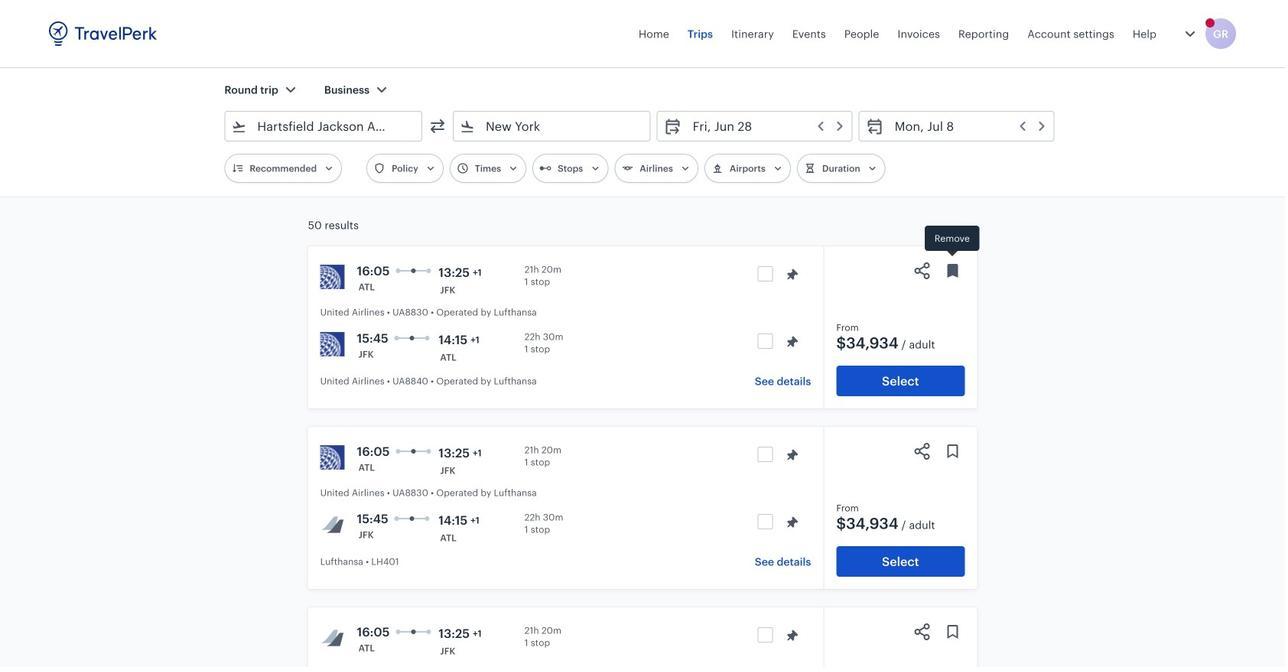 Task type: describe. For each thing, give the bounding box(es) containing it.
3 united airlines image from the top
[[320, 626, 345, 651]]

2 united airlines image from the top
[[320, 445, 345, 470]]

Return field
[[885, 114, 1048, 139]]

Depart field
[[682, 114, 846, 139]]

lufthansa image
[[320, 513, 345, 537]]

1 united airlines image from the top
[[320, 332, 345, 357]]



Task type: locate. For each thing, give the bounding box(es) containing it.
1 vertical spatial united airlines image
[[320, 445, 345, 470]]

2 vertical spatial united airlines image
[[320, 626, 345, 651]]

From search field
[[247, 114, 402, 139]]

united airlines image
[[320, 265, 345, 289]]

0 vertical spatial united airlines image
[[320, 332, 345, 357]]

tooltip
[[925, 226, 980, 259]]

united airlines image
[[320, 332, 345, 357], [320, 445, 345, 470], [320, 626, 345, 651]]

To search field
[[475, 114, 630, 139]]



Task type: vqa. For each thing, say whether or not it's contained in the screenshot.
tooltip at right
yes



